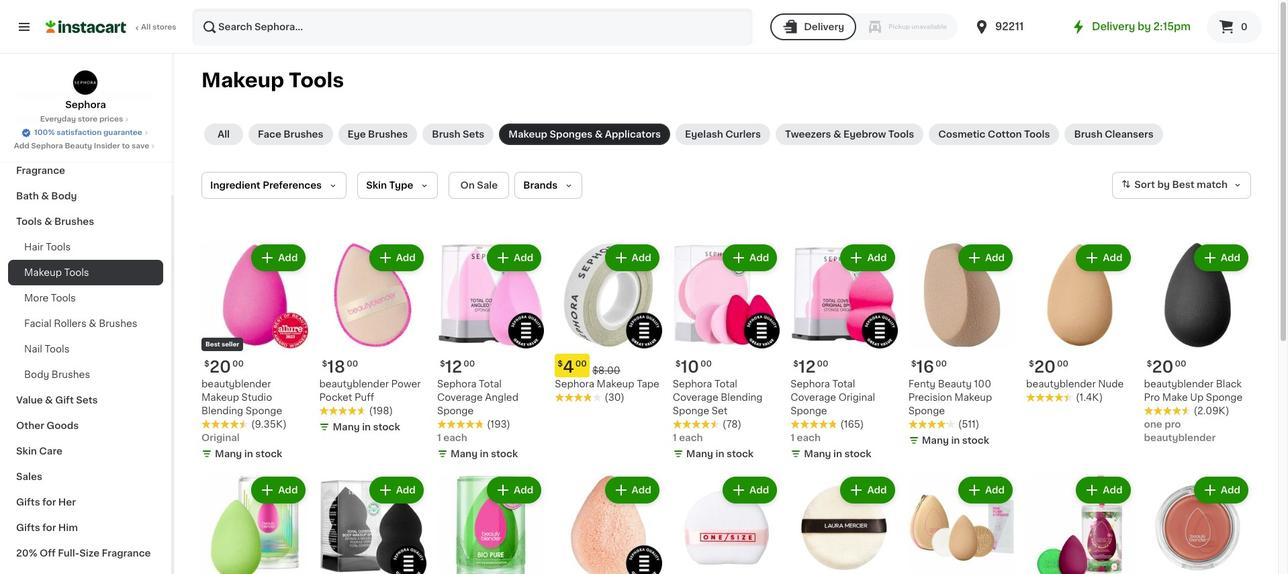 Task type: describe. For each thing, give the bounding box(es) containing it.
product group containing 4
[[555, 242, 662, 405]]

best for best match
[[1173, 180, 1195, 190]]

holiday
[[16, 89, 54, 99]]

all link
[[204, 124, 243, 145]]

brush sets
[[432, 130, 485, 139]]

power
[[391, 380, 421, 389]]

ingredient
[[210, 181, 261, 190]]

many down 'precision'
[[922, 436, 949, 446]]

100
[[975, 380, 992, 389]]

00 for beautyblender nude
[[1058, 360, 1069, 369]]

in for sephora total coverage blending sponge set
[[716, 450, 725, 459]]

her
[[58, 498, 76, 507]]

black
[[1217, 380, 1243, 389]]

in for sephora total coverage original sponge
[[834, 450, 843, 459]]

up
[[1191, 393, 1204, 403]]

makeup up all link at the left of page
[[202, 71, 284, 90]]

20 for beautyblender makeup studio blending sponge
[[210, 360, 231, 375]]

value
[[16, 396, 43, 405]]

20% off full-size fragrance
[[16, 549, 151, 558]]

each for sephora total coverage original sponge
[[797, 434, 821, 443]]

skin care link
[[8, 439, 163, 464]]

0 vertical spatial makeup tools
[[202, 71, 344, 90]]

1 for sephora total coverage original sponge
[[791, 434, 795, 443]]

$ inside the $ 4 00 $8.00 sephora makeup tape
[[558, 360, 563, 369]]

stock down (198)
[[373, 423, 400, 432]]

$ for sephora total coverage original sponge
[[794, 360, 799, 369]]

tape
[[637, 380, 660, 389]]

tools down tools & brushes
[[46, 243, 71, 252]]

tools right nail
[[45, 345, 70, 354]]

more tools
[[24, 294, 76, 303]]

0 horizontal spatial makeup tools
[[24, 268, 89, 278]]

everyday store prices link
[[40, 114, 131, 125]]

cosmetic
[[939, 130, 986, 139]]

add sephora beauty insider to save
[[14, 142, 149, 150]]

beautyblender down pro
[[1145, 434, 1216, 443]]

(9.35k)
[[251, 420, 287, 430]]

sponge for sephora total coverage original sponge
[[791, 407, 828, 416]]

party
[[56, 89, 82, 99]]

sephora total coverage blending sponge set
[[673, 380, 763, 416]]

makeup left sponges
[[509, 130, 548, 139]]

tools & brushes link
[[8, 209, 163, 235]]

12 for sephora total coverage angled sponge
[[445, 360, 462, 375]]

0 horizontal spatial fragrance
[[16, 166, 65, 175]]

$ for sephora total coverage blending sponge set
[[676, 360, 681, 369]]

(1.4k)
[[1077, 393, 1104, 403]]

lists link
[[8, 33, 163, 60]]

0 vertical spatial body
[[51, 192, 77, 201]]

in for beautyblender makeup studio blending sponge
[[244, 450, 253, 459]]

cosmetic cotton tools
[[939, 130, 1051, 139]]

gift
[[55, 396, 74, 405]]

sort
[[1135, 180, 1156, 190]]

puff
[[355, 393, 374, 403]]

sephora inside the $ 4 00 $8.00 sephora makeup tape
[[555, 380, 595, 389]]

ingredient preferences
[[210, 181, 322, 190]]

beautyblender for (9.35k)
[[202, 380, 271, 389]]

him
[[58, 523, 78, 533]]

stock for sephora total coverage blending sponge set
[[727, 450, 754, 459]]

skin care
[[16, 447, 62, 456]]

(2.09k)
[[1194, 407, 1230, 416]]

on sale button
[[449, 172, 510, 199]]

bath & body
[[16, 192, 77, 201]]

original inside sephora total coverage original sponge
[[839, 393, 876, 403]]

stock for sephora total coverage angled sponge
[[491, 450, 518, 459]]

100% satisfaction guarantee
[[34, 129, 142, 136]]

00 for beautyblender power pocket puff
[[347, 360, 358, 369]]

makeup up 100%
[[16, 115, 55, 124]]

$8.00
[[593, 367, 621, 376]]

(511)
[[959, 420, 980, 430]]

pro
[[1165, 420, 1182, 430]]

guarantee
[[103, 129, 142, 136]]

delivery by 2:15pm link
[[1071, 19, 1191, 35]]

ready
[[84, 89, 116, 99]]

size
[[79, 549, 100, 558]]

other goods
[[16, 421, 79, 431]]

nail tools
[[24, 345, 70, 354]]

1 each for sephora total coverage blending sponge set
[[673, 434, 703, 443]]

product group containing 10
[[673, 242, 780, 464]]

face
[[258, 130, 281, 139]]

hair tools
[[24, 243, 71, 252]]

other
[[16, 421, 44, 431]]

many in stock down (511)
[[922, 436, 990, 446]]

bath
[[16, 192, 39, 201]]

tools right 'eyebrow'
[[889, 130, 915, 139]]

each for sephora total coverage angled sponge
[[444, 434, 468, 443]]

nail
[[24, 345, 42, 354]]

brush sets link
[[423, 124, 494, 145]]

stock for beautyblender makeup studio blending sponge
[[255, 450, 282, 459]]

$ 12 00 for sephora total coverage original sponge
[[794, 360, 829, 375]]

sponge for sephora total coverage blending sponge set
[[673, 407, 710, 416]]

beautyblender for (2.09k)
[[1145, 380, 1214, 389]]

sponges
[[550, 130, 593, 139]]

& for tools & brushes
[[44, 217, 52, 226]]

cosmetic cotton tools link
[[930, 124, 1060, 145]]

best for best seller
[[206, 342, 220, 348]]

many for sephora total coverage blending sponge set
[[687, 450, 714, 459]]

skin for skin care
[[16, 447, 37, 456]]

16
[[917, 360, 935, 375]]

more tools link
[[8, 286, 163, 311]]

gifts for gifts for him
[[16, 523, 40, 533]]

fenty
[[909, 380, 936, 389]]

brush cleansers link
[[1065, 124, 1164, 145]]

other goods link
[[8, 413, 163, 439]]

face brushes
[[258, 130, 324, 139]]

coverage for blending
[[673, 393, 719, 403]]

Search field
[[194, 9, 752, 44]]

(30)
[[605, 393, 625, 403]]

$ for sephora total coverage angled sponge
[[440, 360, 445, 369]]

sets inside brush sets link
[[463, 130, 485, 139]]

makeup tools link
[[8, 260, 163, 286]]

tools up face brushes
[[289, 71, 344, 90]]

total for blending
[[715, 380, 738, 389]]

$4.00 original price: $8.00 element
[[555, 354, 662, 378]]

sponge for beautyblender makeup studio blending sponge
[[246, 407, 282, 416]]

20 for beautyblender black pro make up sponge
[[1153, 360, 1174, 375]]

beautyblender black pro make up sponge
[[1145, 380, 1243, 403]]

makeup sponges & applicators
[[509, 130, 661, 139]]

in down (511)
[[952, 436, 961, 446]]

00 for sephora total coverage original sponge
[[818, 360, 829, 369]]

0 vertical spatial beauty
[[118, 89, 153, 99]]

(198)
[[369, 407, 393, 416]]

product group containing 18
[[319, 242, 427, 437]]

facial rollers & brushes
[[24, 319, 138, 329]]

ingredient preferences button
[[202, 172, 347, 199]]

1 for sephora total coverage angled sponge
[[437, 434, 441, 443]]

value & gift sets
[[16, 396, 98, 405]]

eye
[[348, 130, 366, 139]]

sephora for sephora total coverage blending sponge set
[[673, 380, 713, 389]]

eyebrow
[[844, 130, 887, 139]]

bath & body link
[[8, 183, 163, 209]]

add sephora beauty insider to save link
[[14, 141, 157, 152]]

many in stock for sephora total coverage angled sponge
[[451, 450, 518, 459]]

instacart logo image
[[46, 19, 126, 35]]

beautyblender makeup studio blending sponge
[[202, 380, 282, 416]]

in for sephora total coverage angled sponge
[[480, 450, 489, 459]]

$ for beautyblender power pocket puff
[[322, 360, 327, 369]]

100%
[[34, 129, 55, 136]]

$ 16 00
[[912, 360, 948, 375]]

brush for brush sets
[[432, 130, 461, 139]]

tools up rollers
[[51, 294, 76, 303]]

tweezers & eyebrow tools
[[786, 130, 915, 139]]

face brushes link
[[249, 124, 333, 145]]

for for her
[[42, 498, 56, 507]]

2:15pm
[[1154, 22, 1191, 32]]

many down pocket
[[333, 423, 360, 432]]

$ 20 00 for beautyblender makeup studio blending sponge
[[204, 360, 244, 375]]

00 for sephora total coverage blending sponge set
[[701, 360, 712, 369]]

beauty inside fenty beauty 100 precision makeup sponge
[[939, 380, 972, 389]]

brush cleansers
[[1075, 130, 1154, 139]]

by for sort
[[1158, 180, 1171, 190]]

sales
[[16, 472, 42, 482]]

20% off full-size fragrance link
[[8, 541, 163, 566]]

one pro beautyblender
[[1145, 420, 1216, 443]]

$ for beautyblender nude
[[1030, 360, 1035, 369]]



Task type: vqa. For each thing, say whether or not it's contained in the screenshot.
second SimpliSafe from left
no



Task type: locate. For each thing, give the bounding box(es) containing it.
1 coverage from the left
[[791, 393, 837, 403]]

make
[[1163, 393, 1189, 403]]

1 vertical spatial makeup tools
[[24, 268, 89, 278]]

1 each
[[791, 434, 821, 443], [437, 434, 468, 443], [673, 434, 703, 443]]

brushes inside 'body brushes' link
[[52, 370, 90, 380]]

$ 20 00 down "best seller"
[[204, 360, 244, 375]]

total up set
[[715, 380, 738, 389]]

3 20 from the left
[[1153, 360, 1174, 375]]

makeup down hair tools
[[24, 268, 62, 278]]

total inside sephora total coverage angled sponge
[[479, 380, 502, 389]]

stock down (511)
[[963, 436, 990, 446]]

brushes for face brushes
[[284, 130, 324, 139]]

1 horizontal spatial coverage
[[673, 393, 719, 403]]

many in stock
[[333, 423, 400, 432], [922, 436, 990, 446], [215, 450, 282, 459], [805, 450, 872, 459], [451, 450, 518, 459], [687, 450, 754, 459]]

2 horizontal spatial coverage
[[791, 393, 837, 403]]

goods
[[47, 421, 79, 431]]

makeup left studio
[[202, 393, 239, 403]]

1 $ 12 00 from the left
[[794, 360, 829, 375]]

total for angled
[[479, 380, 502, 389]]

3 $ 20 00 from the left
[[1147, 360, 1187, 375]]

original down beautyblender makeup studio blending sponge
[[202, 434, 240, 443]]

skin type
[[366, 181, 414, 190]]

0 horizontal spatial $ 12 00
[[440, 360, 475, 375]]

0 horizontal spatial all
[[141, 24, 151, 31]]

beauty up prices
[[118, 89, 153, 99]]

0 horizontal spatial total
[[479, 380, 502, 389]]

sephora for sephora
[[65, 100, 106, 110]]

all inside all stores link
[[141, 24, 151, 31]]

blending up set
[[721, 393, 763, 403]]

stock for sephora total coverage original sponge
[[845, 450, 872, 459]]

1 vertical spatial all
[[218, 130, 230, 139]]

1 horizontal spatial blending
[[721, 393, 763, 403]]

makeup tools up more tools
[[24, 268, 89, 278]]

1 20 from the left
[[210, 360, 231, 375]]

lists
[[38, 42, 61, 51]]

4
[[563, 360, 574, 375]]

1 each for sephora total coverage original sponge
[[791, 434, 821, 443]]

& right bath
[[41, 192, 49, 201]]

None search field
[[192, 8, 753, 46]]

brushes inside facial rollers & brushes link
[[99, 319, 138, 329]]

0 horizontal spatial delivery
[[804, 22, 845, 32]]

gifts for him link
[[8, 515, 163, 541]]

1 horizontal spatial all
[[218, 130, 230, 139]]

sponge inside sephora total coverage angled sponge
[[437, 407, 474, 416]]

3 $ from the left
[[558, 360, 563, 369]]

$ inside $ 16 00
[[912, 360, 917, 369]]

2 12 from the left
[[445, 360, 462, 375]]

sponge inside sephora total coverage blending sponge set
[[673, 407, 710, 416]]

body down nail
[[24, 370, 49, 380]]

20 down "best seller"
[[210, 360, 231, 375]]

holiday party ready beauty link
[[8, 81, 163, 107]]

sponge
[[1207, 393, 1243, 403], [246, 407, 282, 416], [791, 407, 828, 416], [437, 407, 474, 416], [673, 407, 710, 416], [909, 407, 946, 416]]

coverage inside sephora total coverage blending sponge set
[[673, 393, 719, 403]]

8 $ from the left
[[912, 360, 917, 369]]

all for all stores
[[141, 24, 151, 31]]

satisfaction
[[57, 129, 102, 136]]

care for skin care
[[39, 447, 62, 456]]

00 for sephora total coverage angled sponge
[[464, 360, 475, 369]]

00 for beautyblender makeup studio blending sponge
[[232, 360, 244, 369]]

12 up sephora total coverage angled sponge
[[445, 360, 462, 375]]

6 $ from the left
[[440, 360, 445, 369]]

0 vertical spatial original
[[839, 393, 876, 403]]

1 each for sephora total coverage angled sponge
[[437, 434, 468, 443]]

sponge inside sephora total coverage original sponge
[[791, 407, 828, 416]]

sale
[[477, 181, 498, 190]]

studio
[[242, 393, 272, 403]]

hair care
[[16, 140, 62, 150]]

many in stock down (165)
[[805, 450, 872, 459]]

9 $ from the left
[[1147, 360, 1153, 369]]

many in stock down (198)
[[333, 423, 400, 432]]

gifts for her
[[16, 498, 76, 507]]

1 horizontal spatial 12
[[799, 360, 816, 375]]

1 inside the 'product' group
[[673, 434, 677, 443]]

20 up pro
[[1153, 360, 1174, 375]]

eye brushes
[[348, 130, 408, 139]]

00 right 18
[[347, 360, 358, 369]]

1 each down sephora total coverage original sponge
[[791, 434, 821, 443]]

1 horizontal spatial fragrance
[[102, 549, 151, 558]]

1 down sephora total coverage angled sponge
[[437, 434, 441, 443]]

makeup
[[202, 71, 284, 90], [16, 115, 55, 124], [509, 130, 548, 139], [24, 268, 62, 278], [597, 380, 635, 389], [202, 393, 239, 403], [955, 393, 993, 403]]

2 00 from the left
[[347, 360, 358, 369]]

beautyblender up studio
[[202, 380, 271, 389]]

2 20 from the left
[[1035, 360, 1056, 375]]

3 1 from the left
[[673, 434, 677, 443]]

skin left type
[[366, 181, 387, 190]]

brushes inside face brushes link
[[284, 130, 324, 139]]

1 vertical spatial body
[[24, 370, 49, 380]]

all left stores
[[141, 24, 151, 31]]

beautyblender power pocket puff
[[319, 380, 421, 403]]

blending inside beautyblender makeup studio blending sponge
[[202, 407, 243, 416]]

stock
[[373, 423, 400, 432], [963, 436, 990, 446], [255, 450, 282, 459], [845, 450, 872, 459], [491, 450, 518, 459], [727, 450, 754, 459]]

brushes right eye
[[368, 130, 408, 139]]

in down (198)
[[362, 423, 371, 432]]

many in stock down (78)
[[687, 450, 754, 459]]

1 vertical spatial skin
[[16, 447, 37, 456]]

many in stock down (193)
[[451, 450, 518, 459]]

on sale
[[461, 181, 498, 190]]

brushes up nail tools link at the left bottom
[[99, 319, 138, 329]]

pocket
[[319, 393, 352, 403]]

2 1 each from the left
[[437, 434, 468, 443]]

prices
[[99, 116, 123, 123]]

2 gifts from the top
[[16, 523, 40, 533]]

brushes up gift
[[52, 370, 90, 380]]

each for sephora total coverage blending sponge set
[[679, 434, 703, 443]]

makeup sponges & applicators link
[[499, 124, 671, 145]]

1 1 each from the left
[[791, 434, 821, 443]]

many in stock down (9.35k)
[[215, 450, 282, 459]]

1 down sephora total coverage original sponge
[[791, 434, 795, 443]]

brushes inside tools & brushes link
[[54, 217, 94, 226]]

$ left $8.00
[[558, 360, 563, 369]]

many in stock for beautyblender makeup studio blending sponge
[[215, 450, 282, 459]]

delivery for delivery by 2:15pm
[[1093, 22, 1136, 32]]

0 horizontal spatial brush
[[432, 130, 461, 139]]

total inside sephora total coverage original sponge
[[833, 380, 856, 389]]

brands
[[524, 181, 558, 190]]

fragrance
[[16, 166, 65, 175], [102, 549, 151, 558]]

1 vertical spatial beauty
[[65, 142, 92, 150]]

blending for 10
[[721, 393, 763, 403]]

sponge inside fenty beauty 100 precision makeup sponge
[[909, 407, 946, 416]]

2 $ 20 00 from the left
[[1030, 360, 1069, 375]]

makeup link
[[8, 107, 163, 132]]

brush up on
[[432, 130, 461, 139]]

2 vertical spatial beauty
[[939, 380, 972, 389]]

0 vertical spatial by
[[1138, 22, 1152, 32]]

00 up beautyblender nude
[[1058, 360, 1069, 369]]

body up tools & brushes
[[51, 192, 77, 201]]

stock down (9.35k)
[[255, 450, 282, 459]]

00 for fenty beauty 100 precision makeup sponge
[[936, 360, 948, 369]]

skin up sales
[[16, 447, 37, 456]]

cleansers
[[1105, 130, 1154, 139]]

care
[[38, 140, 62, 150], [39, 447, 62, 456]]

each inside the 'product' group
[[679, 434, 703, 443]]

2 brush from the left
[[1075, 130, 1103, 139]]

beautyblender for (1.4k)
[[1027, 380, 1096, 389]]

1 for from the top
[[42, 498, 56, 507]]

0 horizontal spatial original
[[202, 434, 240, 443]]

$ up sephora total coverage original sponge
[[794, 360, 799, 369]]

everyday
[[40, 116, 76, 123]]

& left gift
[[45, 396, 53, 405]]

1 horizontal spatial each
[[679, 434, 703, 443]]

1 down sephora total coverage blending sponge set
[[673, 434, 677, 443]]

stock down (193)
[[491, 450, 518, 459]]

0 horizontal spatial 12
[[445, 360, 462, 375]]

2 $ from the left
[[322, 360, 327, 369]]

in down (9.35k)
[[244, 450, 253, 459]]

20 for beautyblender nude
[[1035, 360, 1056, 375]]

full-
[[58, 549, 79, 558]]

hair down tools & brushes
[[24, 243, 43, 252]]

1 vertical spatial gifts
[[16, 523, 40, 533]]

care down other goods
[[39, 447, 62, 456]]

store
[[78, 116, 98, 123]]

1 brush from the left
[[432, 130, 461, 139]]

many down sephora total coverage angled sponge
[[451, 450, 478, 459]]

0 horizontal spatial 1 each
[[437, 434, 468, 443]]

0 vertical spatial for
[[42, 498, 56, 507]]

12 for sephora total coverage original sponge
[[799, 360, 816, 375]]

skin type button
[[358, 172, 438, 199]]

product group
[[202, 242, 309, 464], [319, 242, 427, 437], [437, 242, 545, 464], [555, 242, 662, 405], [673, 242, 780, 464], [791, 242, 898, 464], [909, 242, 1016, 451], [1027, 242, 1134, 405], [1145, 242, 1252, 445], [202, 475, 309, 575], [319, 475, 427, 575], [437, 475, 545, 575], [555, 475, 662, 575], [673, 475, 780, 575], [791, 475, 898, 575], [909, 475, 1016, 575], [1027, 475, 1134, 575], [1145, 475, 1252, 575]]

many in stock for sephora total coverage original sponge
[[805, 450, 872, 459]]

more
[[24, 294, 49, 303]]

facial
[[24, 319, 52, 329]]

fragrance down the 'hair care'
[[16, 166, 65, 175]]

pro
[[1145, 393, 1161, 403]]

1 vertical spatial for
[[42, 523, 56, 533]]

by for delivery
[[1138, 22, 1152, 32]]

2 for from the top
[[42, 523, 56, 533]]

1 horizontal spatial original
[[839, 393, 876, 403]]

0 horizontal spatial blending
[[202, 407, 243, 416]]

gifts for her link
[[8, 490, 163, 515]]

many for sephora total coverage original sponge
[[805, 450, 832, 459]]

& right rollers
[[89, 319, 97, 329]]

each down sephora total coverage blending sponge set
[[679, 434, 703, 443]]

sephora
[[65, 100, 106, 110], [31, 142, 63, 150], [555, 380, 595, 389], [791, 380, 830, 389], [437, 380, 477, 389], [673, 380, 713, 389]]

2 horizontal spatial $ 20 00
[[1147, 360, 1187, 375]]

1 gifts from the top
[[16, 498, 40, 507]]

for left her
[[42, 498, 56, 507]]

delivery
[[1093, 22, 1136, 32], [804, 22, 845, 32]]

makeup tools
[[202, 71, 344, 90], [24, 268, 89, 278]]

skin for skin type
[[366, 181, 387, 190]]

0 button
[[1208, 11, 1263, 43]]

skin inside dropdown button
[[366, 181, 387, 190]]

$ for beautyblender makeup studio blending sponge
[[204, 360, 210, 369]]

makeup tools up face
[[202, 71, 344, 90]]

sponge for sephora total coverage angled sponge
[[437, 407, 474, 416]]

4 00 from the left
[[818, 360, 829, 369]]

Best match Sort by field
[[1113, 172, 1252, 199]]

many
[[333, 423, 360, 432], [922, 436, 949, 446], [215, 450, 242, 459], [805, 450, 832, 459], [451, 450, 478, 459], [687, 450, 714, 459]]

hair for hair tools
[[24, 243, 43, 252]]

1 horizontal spatial beauty
[[118, 89, 153, 99]]

brushes inside eye brushes link
[[368, 130, 408, 139]]

& right sponges
[[595, 130, 603, 139]]

best inside field
[[1173, 180, 1195, 190]]

service type group
[[771, 13, 958, 40]]

$ up sephora total coverage blending sponge set
[[676, 360, 681, 369]]

applicators
[[605, 130, 661, 139]]

delivery inside button
[[804, 22, 845, 32]]

sephora for sephora total coverage original sponge
[[791, 380, 830, 389]]

5 00 from the left
[[1058, 360, 1069, 369]]

& left 'eyebrow'
[[834, 130, 842, 139]]

sets right gift
[[76, 396, 98, 405]]

many in stock for sephora total coverage blending sponge set
[[687, 450, 754, 459]]

00 inside $ 16 00
[[936, 360, 948, 369]]

brushes down bath & body link
[[54, 217, 94, 226]]

hair for hair care
[[16, 140, 36, 150]]

0 horizontal spatial coverage
[[437, 393, 483, 403]]

3 00 from the left
[[576, 360, 587, 369]]

best left seller
[[206, 342, 220, 348]]

gifts up "20%"
[[16, 523, 40, 533]]

1 horizontal spatial $ 20 00
[[1030, 360, 1069, 375]]

sponge inside 'beautyblender black pro make up sponge'
[[1207, 393, 1243, 403]]

6 00 from the left
[[464, 360, 475, 369]]

2 $ 12 00 from the left
[[440, 360, 475, 375]]

1 1 from the left
[[791, 434, 795, 443]]

sephora inside sephora total coverage angled sponge
[[437, 380, 477, 389]]

0 vertical spatial fragrance
[[16, 166, 65, 175]]

0 vertical spatial sets
[[463, 130, 485, 139]]

00 down seller
[[232, 360, 244, 369]]

sephora for sephora total coverage angled sponge
[[437, 380, 477, 389]]

0 horizontal spatial beauty
[[65, 142, 92, 150]]

brushes for eye brushes
[[368, 130, 408, 139]]

each down sephora total coverage angled sponge
[[444, 434, 468, 443]]

20 up beautyblender nude
[[1035, 360, 1056, 375]]

beautyblender for (198)
[[319, 380, 389, 389]]

0 horizontal spatial by
[[1138, 22, 1152, 32]]

brush left cleansers
[[1075, 130, 1103, 139]]

1 vertical spatial original
[[202, 434, 240, 443]]

sales link
[[8, 464, 163, 490]]

all stores
[[141, 24, 177, 31]]

each down sephora total coverage original sponge
[[797, 434, 821, 443]]

0 horizontal spatial $ 20 00
[[204, 360, 244, 375]]

tools down hair tools link
[[64, 268, 89, 278]]

sephora link
[[65, 70, 106, 112]]

by left 2:15pm
[[1138, 22, 1152, 32]]

2 1 from the left
[[437, 434, 441, 443]]

stock down (165)
[[845, 450, 872, 459]]

0 horizontal spatial 1
[[437, 434, 441, 443]]

$ inside $ 10 00
[[676, 360, 681, 369]]

2 horizontal spatial beauty
[[939, 380, 972, 389]]

1 horizontal spatial total
[[715, 380, 738, 389]]

type
[[389, 181, 414, 190]]

$ 18 00
[[322, 360, 358, 375]]

1 horizontal spatial sets
[[463, 130, 485, 139]]

0 horizontal spatial each
[[444, 434, 468, 443]]

1 vertical spatial fragrance
[[102, 549, 151, 558]]

1 horizontal spatial delivery
[[1093, 22, 1136, 32]]

sets inside value & gift sets link
[[76, 396, 98, 405]]

care down 100%
[[38, 140, 62, 150]]

1
[[791, 434, 795, 443], [437, 434, 441, 443], [673, 434, 677, 443]]

92211 button
[[974, 8, 1055, 46]]

12 up sephora total coverage original sponge
[[799, 360, 816, 375]]

1 vertical spatial sets
[[76, 396, 98, 405]]

$ up sephora total coverage angled sponge
[[440, 360, 445, 369]]

00 up sephora total coverage angled sponge
[[464, 360, 475, 369]]

0 vertical spatial gifts
[[16, 498, 40, 507]]

total up angled on the left bottom of page
[[479, 380, 502, 389]]

tools right cotton
[[1025, 130, 1051, 139]]

$ 12 00 up sephora total coverage angled sponge
[[440, 360, 475, 375]]

gifts for him
[[16, 523, 78, 533]]

$ 12 00 for sephora total coverage angled sponge
[[440, 360, 475, 375]]

00
[[232, 360, 244, 369], [347, 360, 358, 369], [576, 360, 587, 369], [818, 360, 829, 369], [1058, 360, 1069, 369], [464, 360, 475, 369], [701, 360, 712, 369], [936, 360, 948, 369], [1176, 360, 1187, 369]]

sephora inside sephora total coverage blending sponge set
[[673, 380, 713, 389]]

00 right 10
[[701, 360, 712, 369]]

1 vertical spatial by
[[1158, 180, 1171, 190]]

100% satisfaction guarantee button
[[21, 125, 150, 138]]

gifts for gifts for her
[[16, 498, 40, 507]]

brush for brush cleansers
[[1075, 130, 1103, 139]]

$ for fenty beauty 100 precision makeup sponge
[[912, 360, 917, 369]]

makeup up (30) in the left of the page
[[597, 380, 635, 389]]

sephora logo image
[[73, 70, 98, 95]]

$ for beautyblender black pro make up sponge
[[1147, 360, 1153, 369]]

1 horizontal spatial 1 each
[[673, 434, 703, 443]]

1 horizontal spatial $ 12 00
[[794, 360, 829, 375]]

beauty down satisfaction
[[65, 142, 92, 150]]

0 vertical spatial all
[[141, 24, 151, 31]]

4 $ from the left
[[794, 360, 799, 369]]

coverage for original
[[791, 393, 837, 403]]

blending down studio
[[202, 407, 243, 416]]

blending for 20
[[202, 407, 243, 416]]

fragrance right size
[[102, 549, 151, 558]]

0 horizontal spatial sets
[[76, 396, 98, 405]]

8 00 from the left
[[936, 360, 948, 369]]

1 each inside the 'product' group
[[673, 434, 703, 443]]

2 horizontal spatial each
[[797, 434, 821, 443]]

precision
[[909, 393, 953, 403]]

beautyblender inside beautyblender makeup studio blending sponge
[[202, 380, 271, 389]]

hair
[[16, 140, 36, 150], [24, 243, 43, 252]]

12
[[799, 360, 816, 375], [445, 360, 462, 375]]

3 coverage from the left
[[673, 393, 719, 403]]

sephora total coverage angled sponge
[[437, 380, 519, 416]]

makeup down 100
[[955, 393, 993, 403]]

3 each from the left
[[679, 434, 703, 443]]

beautyblender inside 'beautyblender black pro make up sponge'
[[1145, 380, 1214, 389]]

makeup inside fenty beauty 100 precision makeup sponge
[[955, 393, 993, 403]]

$ 20 00 for beautyblender nude
[[1030, 360, 1069, 375]]

cotton
[[988, 130, 1022, 139]]

brush
[[432, 130, 461, 139], [1075, 130, 1103, 139]]

tools
[[289, 71, 344, 90], [889, 130, 915, 139], [1025, 130, 1051, 139], [16, 217, 42, 226], [46, 243, 71, 252], [64, 268, 89, 278], [51, 294, 76, 303], [45, 345, 70, 354]]

eyelash curlers
[[685, 130, 761, 139]]

1 horizontal spatial best
[[1173, 180, 1195, 190]]

beautyblender inside beautyblender power pocket puff
[[319, 380, 389, 389]]

many down set
[[687, 450, 714, 459]]

1 total from the left
[[833, 380, 856, 389]]

$ inside $ 18 00
[[322, 360, 327, 369]]

$ 20 00 for beautyblender black pro make up sponge
[[1147, 360, 1187, 375]]

coverage for angled
[[437, 393, 483, 403]]

1 12 from the left
[[799, 360, 816, 375]]

$ up fenty
[[912, 360, 917, 369]]

1 horizontal spatial by
[[1158, 180, 1171, 190]]

blending inside sephora total coverage blending sponge set
[[721, 393, 763, 403]]

1 00 from the left
[[232, 360, 244, 369]]

& for tweezers & eyebrow tools
[[834, 130, 842, 139]]

$ 10 00
[[676, 360, 712, 375]]

hair down 100%
[[16, 140, 36, 150]]

2 coverage from the left
[[437, 393, 483, 403]]

product group containing 16
[[909, 242, 1016, 451]]

many down sephora total coverage original sponge
[[805, 450, 832, 459]]

1 $ from the left
[[204, 360, 210, 369]]

1 horizontal spatial makeup tools
[[202, 71, 344, 90]]

delivery for delivery
[[804, 22, 845, 32]]

7 00 from the left
[[701, 360, 712, 369]]

makeup inside beautyblender makeup studio blending sponge
[[202, 393, 239, 403]]

20%
[[16, 549, 37, 558]]

0 vertical spatial hair
[[16, 140, 36, 150]]

2 horizontal spatial total
[[833, 380, 856, 389]]

0 vertical spatial blending
[[721, 393, 763, 403]]

& for value & gift sets
[[45, 396, 53, 405]]

7 $ from the left
[[676, 360, 681, 369]]

gifts down sales
[[16, 498, 40, 507]]

many for beautyblender makeup studio blending sponge
[[215, 450, 242, 459]]

0 vertical spatial care
[[38, 140, 62, 150]]

3 1 each from the left
[[673, 434, 703, 443]]

1 horizontal spatial body
[[51, 192, 77, 201]]

3 total from the left
[[715, 380, 738, 389]]

9 00 from the left
[[1176, 360, 1187, 369]]

in down (165)
[[834, 450, 843, 459]]

1 horizontal spatial brush
[[1075, 130, 1103, 139]]

tools & brushes
[[16, 217, 94, 226]]

(78)
[[723, 420, 742, 430]]

1 vertical spatial hair
[[24, 243, 43, 252]]

all left face
[[218, 130, 230, 139]]

1 vertical spatial care
[[39, 447, 62, 456]]

2 total from the left
[[479, 380, 502, 389]]

curlers
[[726, 130, 761, 139]]

tools down bath
[[16, 217, 42, 226]]

all for all
[[218, 130, 230, 139]]

0 horizontal spatial body
[[24, 370, 49, 380]]

total for original
[[833, 380, 856, 389]]

2 horizontal spatial 20
[[1153, 360, 1174, 375]]

1 vertical spatial best
[[206, 342, 220, 348]]

(193)
[[487, 420, 511, 430]]

0 vertical spatial skin
[[366, 181, 387, 190]]

brands button
[[515, 172, 583, 199]]

1 horizontal spatial skin
[[366, 181, 387, 190]]

0 horizontal spatial skin
[[16, 447, 37, 456]]

in down (193)
[[480, 450, 489, 459]]

2 horizontal spatial 1
[[791, 434, 795, 443]]

makeup inside the $ 4 00 $8.00 sephora makeup tape
[[597, 380, 635, 389]]

beauty left 100
[[939, 380, 972, 389]]

for for him
[[42, 523, 56, 533]]

by inside field
[[1158, 180, 1171, 190]]

1 horizontal spatial 1
[[673, 434, 677, 443]]

coverage inside sephora total coverage angled sponge
[[437, 393, 483, 403]]

stock down (78)
[[727, 450, 754, 459]]

beautyblender up make
[[1145, 380, 1214, 389]]

all
[[141, 24, 151, 31], [218, 130, 230, 139]]

2 horizontal spatial 1 each
[[791, 434, 821, 443]]

1 each from the left
[[797, 434, 821, 443]]

many for sephora total coverage angled sponge
[[451, 450, 478, 459]]

for left him
[[42, 523, 56, 533]]

0 vertical spatial best
[[1173, 180, 1195, 190]]

0 horizontal spatial best
[[206, 342, 220, 348]]

1 for sephora total coverage blending sponge set
[[673, 434, 677, 443]]

5 $ from the left
[[1030, 360, 1035, 369]]

&
[[595, 130, 603, 139], [834, 130, 842, 139], [41, 192, 49, 201], [44, 217, 52, 226], [89, 319, 97, 329], [45, 396, 53, 405]]

$ up beautyblender nude
[[1030, 360, 1035, 369]]

1 each down sephora total coverage blending sponge set
[[673, 434, 703, 443]]

care for hair care
[[38, 140, 62, 150]]

fragrance link
[[8, 158, 163, 183]]

2 each from the left
[[444, 434, 468, 443]]

00 up sephora total coverage original sponge
[[818, 360, 829, 369]]

holiday party ready beauty
[[16, 89, 153, 99]]

00 inside $ 10 00
[[701, 360, 712, 369]]

sephora inside sephora total coverage original sponge
[[791, 380, 830, 389]]

& for bath & body
[[41, 192, 49, 201]]

1 vertical spatial blending
[[202, 407, 243, 416]]

00 inside the $ 4 00 $8.00 sephora makeup tape
[[576, 360, 587, 369]]

(165)
[[841, 420, 864, 430]]

0 horizontal spatial 20
[[210, 360, 231, 375]]

total inside sephora total coverage blending sponge set
[[715, 380, 738, 389]]

1 $ 20 00 from the left
[[204, 360, 244, 375]]

$ 12 00
[[794, 360, 829, 375], [440, 360, 475, 375]]

coverage inside sephora total coverage original sponge
[[791, 393, 837, 403]]

00 inside $ 18 00
[[347, 360, 358, 369]]

00 for beautyblender black pro make up sponge
[[1176, 360, 1187, 369]]

brushes for body brushes
[[52, 370, 90, 380]]

1 horizontal spatial 20
[[1035, 360, 1056, 375]]

nail tools link
[[8, 337, 163, 362]]

sponge inside beautyblender makeup studio blending sponge
[[246, 407, 282, 416]]

all inside all link
[[218, 130, 230, 139]]



